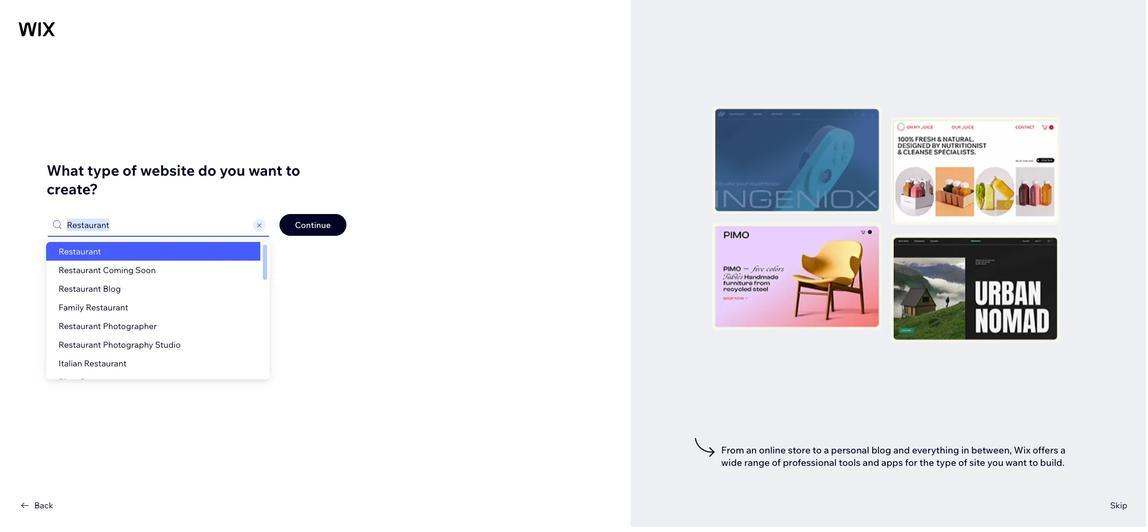 Task type: locate. For each thing, give the bounding box(es) containing it.
of down online
[[772, 457, 781, 469]]

offers
[[1033, 445, 1059, 457]]

restaurant
[[59, 246, 101, 257], [59, 265, 101, 275], [59, 284, 101, 294], [86, 302, 128, 313], [59, 321, 101, 332], [59, 340, 101, 350], [84, 358, 127, 369], [80, 377, 123, 388]]

0 vertical spatial and
[[894, 445, 910, 457]]

type inside from an online store to a personal blog and everything in between, wix offers a wide range of professional tools and apps for the type of site you want to build.
[[937, 457, 957, 469]]

site
[[970, 457, 986, 469]]

you down between,
[[988, 457, 1004, 469]]

1 horizontal spatial and
[[894, 445, 910, 457]]

0 horizontal spatial to
[[286, 161, 300, 180]]

italian
[[59, 358, 82, 369]]

a
[[824, 445, 829, 457], [1061, 445, 1066, 457]]

from an online store to a personal blog and everything in between, wix offers a wide range of professional tools and apps for the type of site you want to build.
[[722, 445, 1066, 469]]

2 horizontal spatial of
[[959, 457, 968, 469]]

apps
[[882, 457, 903, 469]]

tools
[[839, 457, 861, 469]]

family restaurant
[[59, 302, 128, 313]]

restaurant blog
[[59, 284, 121, 294]]

to
[[286, 161, 300, 180], [813, 445, 822, 457], [1029, 457, 1039, 469]]

wix
[[1014, 445, 1031, 457]]

restaurant down the family
[[59, 321, 101, 332]]

you
[[220, 161, 245, 180], [988, 457, 1004, 469]]

blog
[[872, 445, 892, 457]]

build.
[[1041, 457, 1065, 469]]

online
[[759, 445, 786, 457]]

want inside from an online store to a personal blog and everything in between, wix offers a wide range of professional tools and apps for the type of site you want to build.
[[1006, 457, 1027, 469]]

you right 'do'
[[220, 161, 245, 180]]

restaurant up the family
[[59, 284, 101, 294]]

1 vertical spatial to
[[813, 445, 822, 457]]

1 horizontal spatial to
[[813, 445, 822, 457]]

soon
[[135, 265, 156, 275]]

store
[[788, 445, 811, 457]]

and up apps
[[894, 445, 910, 457]]

you inside what type of website do you want to create?
[[220, 161, 245, 180]]

0 horizontal spatial a
[[824, 445, 829, 457]]

restaurant up restaurant photographer
[[86, 302, 128, 313]]

0 horizontal spatial of
[[123, 161, 137, 180]]

skip
[[1111, 501, 1128, 511]]

1 horizontal spatial want
[[1006, 457, 1027, 469]]

create?
[[47, 180, 98, 198]]

1 horizontal spatial type
[[937, 457, 957, 469]]

italian restaurant
[[59, 358, 127, 369]]

0 vertical spatial want
[[249, 161, 283, 180]]

studio
[[155, 340, 181, 350]]

continue button
[[280, 214, 347, 236]]

0 vertical spatial type
[[87, 161, 119, 180]]

photography
[[103, 340, 153, 350]]

a up professional
[[824, 445, 829, 457]]

want inside what type of website do you want to create?
[[249, 161, 283, 180]]

pizza
[[59, 377, 78, 388]]

0 vertical spatial to
[[286, 161, 300, 180]]

restaurant up restaurant coming soon
[[59, 246, 101, 257]]

type down 'everything'
[[937, 457, 957, 469]]

1 horizontal spatial you
[[988, 457, 1004, 469]]

and
[[894, 445, 910, 457], [863, 457, 880, 469]]

1 vertical spatial you
[[988, 457, 1004, 469]]

type up create?
[[87, 161, 119, 180]]

0 vertical spatial you
[[220, 161, 245, 180]]

wide
[[722, 457, 743, 469]]

want
[[249, 161, 283, 180], [1006, 457, 1027, 469]]

what type of website do you want to create?
[[47, 161, 300, 198]]

blog
[[103, 284, 121, 294]]

restaurant coming soon
[[59, 265, 156, 275]]

restaurant up italian
[[59, 340, 101, 350]]

0 horizontal spatial type
[[87, 161, 119, 180]]

restaurant photographer
[[59, 321, 157, 332]]

1 horizontal spatial a
[[1061, 445, 1066, 457]]

1 vertical spatial type
[[937, 457, 957, 469]]

of left 'website'
[[123, 161, 137, 180]]

2 horizontal spatial to
[[1029, 457, 1039, 469]]

0 horizontal spatial you
[[220, 161, 245, 180]]

1 vertical spatial want
[[1006, 457, 1027, 469]]

of
[[123, 161, 137, 180], [772, 457, 781, 469], [959, 457, 968, 469]]

and down the blog on the bottom
[[863, 457, 880, 469]]

type
[[87, 161, 119, 180], [937, 457, 957, 469]]

between,
[[972, 445, 1012, 457]]

list box
[[46, 242, 270, 392]]

restaurant down "italian restaurant"
[[80, 377, 123, 388]]

from
[[722, 445, 744, 457]]

0 horizontal spatial want
[[249, 161, 283, 180]]

everything
[[912, 445, 960, 457]]

a up build.
[[1061, 445, 1066, 457]]

type inside what type of website do you want to create?
[[87, 161, 119, 180]]

of down in
[[959, 457, 968, 469]]

1 vertical spatial and
[[863, 457, 880, 469]]



Task type: vqa. For each thing, say whether or not it's contained in the screenshot.
Blog at the left bottom
yes



Task type: describe. For each thing, give the bounding box(es) containing it.
an
[[747, 445, 757, 457]]

professional
[[783, 457, 837, 469]]

skip button
[[1111, 500, 1128, 512]]

2 a from the left
[[1061, 445, 1066, 457]]

1 horizontal spatial of
[[772, 457, 781, 469]]

the
[[920, 457, 935, 469]]

family
[[59, 302, 84, 313]]

restaurant up restaurant blog
[[59, 265, 101, 275]]

back button
[[19, 500, 53, 512]]

pizza restaurant
[[59, 377, 123, 388]]

restaurant down restaurant photography studio
[[84, 358, 127, 369]]

1 a from the left
[[824, 445, 829, 457]]

range
[[745, 457, 770, 469]]

in
[[962, 445, 970, 457]]

0 horizontal spatial and
[[863, 457, 880, 469]]

back
[[34, 501, 53, 511]]

2 vertical spatial to
[[1029, 457, 1039, 469]]

coming
[[103, 265, 134, 275]]

restaurant option
[[46, 242, 260, 261]]

Search for your business or site type field
[[64, 215, 252, 236]]

do
[[198, 161, 216, 180]]

restaurant inside option
[[59, 246, 101, 257]]

you inside from an online store to a personal blog and everything in between, wix offers a wide range of professional tools and apps for the type of site you want to build.
[[988, 457, 1004, 469]]

what
[[47, 161, 84, 180]]

personal
[[831, 445, 870, 457]]

of inside what type of website do you want to create?
[[123, 161, 137, 180]]

photographer
[[103, 321, 157, 332]]

to inside what type of website do you want to create?
[[286, 161, 300, 180]]

list box containing restaurant
[[46, 242, 270, 392]]

restaurant photography studio
[[59, 340, 181, 350]]

continue
[[295, 220, 331, 230]]

for
[[905, 457, 918, 469]]

website
[[140, 161, 195, 180]]



